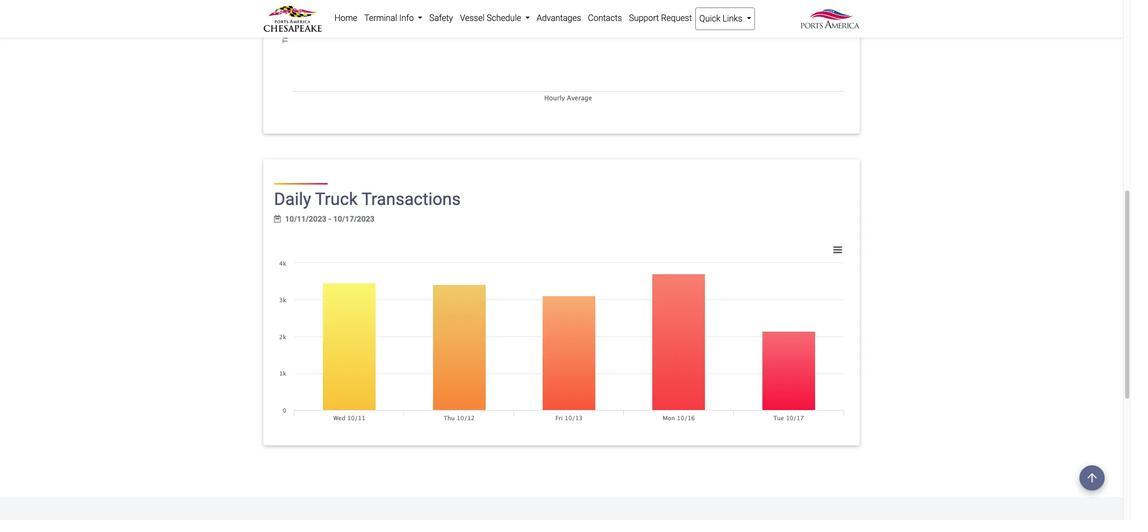 Task type: vqa. For each thing, say whether or not it's contained in the screenshot.
be
no



Task type: describe. For each thing, give the bounding box(es) containing it.
vessel schedule
[[460, 13, 523, 23]]

support
[[629, 13, 659, 23]]

quick links link
[[696, 8, 755, 30]]

go to top image
[[1080, 466, 1105, 491]]

daily truck transactions
[[274, 189, 461, 209]]

contacts link
[[585, 8, 626, 29]]

support request
[[629, 13, 692, 23]]

10/17/2023
[[333, 215, 375, 224]]

calendar week image
[[274, 215, 281, 223]]

truck
[[315, 189, 358, 209]]

transactions
[[362, 189, 461, 209]]

advantages link
[[533, 8, 585, 29]]

-
[[328, 215, 331, 224]]

terminal
[[364, 13, 397, 23]]

quick
[[700, 13, 721, 24]]

terminal info
[[364, 13, 416, 23]]

safety
[[429, 13, 453, 23]]

advantages
[[537, 13, 581, 23]]

safety link
[[426, 8, 457, 29]]

links
[[723, 13, 742, 24]]

contacts
[[588, 13, 622, 23]]

home link
[[331, 8, 361, 29]]



Task type: locate. For each thing, give the bounding box(es) containing it.
support request link
[[626, 8, 696, 29]]

home
[[334, 13, 357, 23]]

quick links
[[700, 13, 745, 24]]

vessel schedule link
[[457, 8, 533, 29]]

info
[[399, 13, 414, 23]]

vessel
[[460, 13, 485, 23]]

schedule
[[487, 13, 521, 23]]

daily
[[274, 189, 311, 209]]

terminal info link
[[361, 8, 426, 29]]

request
[[661, 13, 692, 23]]

10/11/2023 - 10/17/2023
[[285, 215, 375, 224]]

10/11/2023
[[285, 215, 326, 224]]



